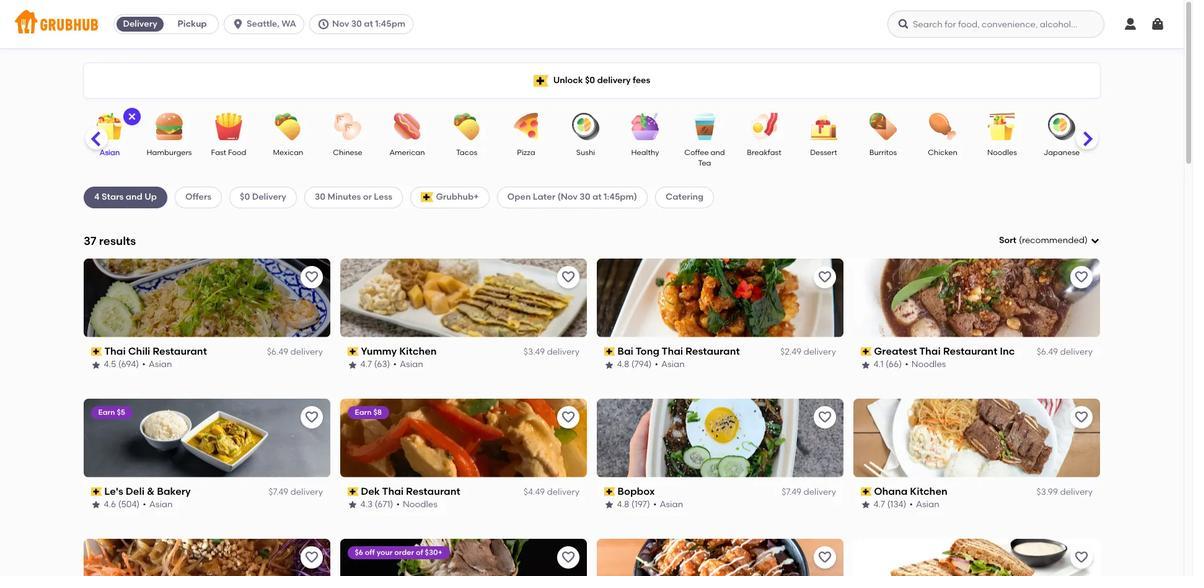 Task type: locate. For each thing, give the bounding box(es) containing it.
asian for le's deli & bakery
[[150, 499, 173, 510]]

delivery
[[123, 19, 157, 29], [252, 192, 287, 202]]

yummy
[[361, 345, 397, 357]]

dek thai restaurant  logo image
[[341, 399, 587, 477]]

$7.49
[[269, 487, 288, 497], [782, 487, 802, 497]]

1 vertical spatial grubhub plus flag logo image
[[421, 193, 434, 202]]

$6
[[355, 548, 364, 557]]

delivery down mexican
[[252, 192, 287, 202]]

earn
[[99, 408, 115, 417], [355, 408, 372, 417]]

0 vertical spatial kitchen
[[400, 345, 437, 357]]

breakfast
[[748, 148, 782, 157]]

chicken
[[929, 148, 958, 157]]

star icon image for bai tong thai restaurant
[[605, 360, 615, 370]]

svg image
[[1151, 17, 1166, 32], [318, 18, 330, 30], [898, 18, 910, 30], [127, 112, 137, 122], [1091, 236, 1101, 246]]

• asian for bai tong thai restaurant
[[656, 359, 685, 370]]

delivery
[[598, 75, 631, 85], [291, 347, 323, 357], [547, 347, 580, 357], [804, 347, 837, 357], [1061, 347, 1093, 357], [291, 487, 323, 497], [547, 487, 580, 497], [804, 487, 837, 497], [1061, 487, 1093, 497]]

• asian down yummy kitchen
[[394, 359, 424, 370]]

• noodles for dek
[[397, 499, 438, 510]]

0 horizontal spatial svg image
[[232, 18, 244, 30]]

30 minutes or less
[[315, 192, 393, 202]]

asian down asian image
[[100, 148, 120, 157]]

0 vertical spatial at
[[364, 19, 373, 29]]

$7.49 delivery for bopbox
[[782, 487, 837, 497]]

asian for yummy kitchen
[[400, 359, 424, 370]]

fast food image
[[207, 113, 251, 140]]

0 horizontal spatial and
[[126, 192, 143, 202]]

restaurant down bai tong thai restaurant logo
[[686, 345, 741, 357]]

yummy kitchen logo image
[[341, 258, 587, 337]]

and inside coffee and tea
[[711, 148, 725, 157]]

noodles down greatest thai restaurant inc
[[912, 359, 947, 370]]

1 $6.49 from the left
[[267, 347, 288, 357]]

restaurant for thai chili restaurant
[[153, 345, 207, 357]]

0 horizontal spatial delivery
[[123, 19, 157, 29]]

30 inside button
[[351, 19, 362, 29]]

$30+
[[426, 548, 443, 557]]

)
[[1085, 235, 1088, 246]]

kitchen right ohana
[[911, 485, 949, 497]]

4.8 (197)
[[618, 499, 651, 510]]

thai chili restaurant logo image
[[84, 258, 331, 337]]

bopbox logo image
[[597, 399, 844, 477]]

$3.49
[[524, 347, 545, 357]]

subscription pass image
[[91, 347, 102, 356], [605, 347, 616, 356], [861, 347, 872, 356], [348, 487, 359, 496], [605, 487, 616, 496], [861, 487, 872, 496]]

1 vertical spatial 4.7
[[875, 499, 886, 510]]

$0 down food
[[240, 192, 250, 202]]

• asian right (197)
[[654, 499, 684, 510]]

asian down yummy kitchen
[[400, 359, 424, 370]]

2 earn from the left
[[355, 408, 372, 417]]

1 horizontal spatial $7.49
[[782, 487, 802, 497]]

2 $6.49 from the left
[[1037, 347, 1059, 357]]

coffee and tea image
[[683, 113, 727, 140]]

star icon image left 4.1
[[861, 360, 871, 370]]

ohana
[[875, 485, 909, 497]]

•
[[142, 359, 146, 370], [394, 359, 397, 370], [656, 359, 659, 370], [906, 359, 909, 370], [143, 499, 147, 510], [397, 499, 400, 510], [654, 499, 657, 510], [910, 499, 914, 510]]

delivery for yummy kitchen
[[547, 347, 580, 357]]

0 horizontal spatial $6.49
[[267, 347, 288, 357]]

earn for le's
[[99, 408, 115, 417]]

4.3
[[361, 499, 373, 510]]

0 horizontal spatial earn
[[99, 408, 115, 417]]

asian
[[100, 148, 120, 157], [149, 359, 172, 370], [400, 359, 424, 370], [662, 359, 685, 370], [150, 499, 173, 510], [661, 499, 684, 510], [917, 499, 940, 510]]

asian for bopbox
[[661, 499, 684, 510]]

subscription pass image left le's
[[91, 487, 102, 496]]

(134)
[[888, 499, 907, 510]]

star icon image for le's deli & bakery
[[91, 500, 101, 510]]

1 4.8 from the top
[[618, 359, 630, 370]]

0 vertical spatial noodles
[[988, 148, 1018, 157]]

1 vertical spatial noodles
[[912, 359, 947, 370]]

save this restaurant button for ohana kitchen logo at bottom
[[1071, 406, 1093, 428]]

wa
[[282, 19, 296, 29]]

0 horizontal spatial $6.49 delivery
[[267, 347, 323, 357]]

and left up
[[126, 192, 143, 202]]

1 vertical spatial 4.8
[[618, 499, 630, 510]]

• right (671)
[[397, 499, 400, 510]]

• asian down bai tong thai restaurant
[[656, 359, 685, 370]]

0 vertical spatial subscription pass image
[[348, 347, 359, 356]]

subscription pass image left greatest
[[861, 347, 872, 356]]

1:45pm)
[[604, 192, 638, 202]]

4.1 (66)
[[875, 359, 903, 370]]

• noodles down greatest thai restaurant inc
[[906, 359, 947, 370]]

svg image inside field
[[1091, 236, 1101, 246]]

(197)
[[632, 499, 651, 510]]

sort
[[1000, 235, 1017, 246]]

noodles image
[[981, 113, 1025, 140]]

asian down ohana kitchen at the right bottom of page
[[917, 499, 940, 510]]

1 horizontal spatial noodles
[[912, 359, 947, 370]]

save this restaurant image
[[561, 270, 576, 285], [818, 270, 833, 285], [305, 410, 319, 425], [561, 410, 576, 425], [305, 550, 319, 565], [818, 550, 833, 565], [1075, 550, 1090, 565]]

tacos
[[456, 148, 478, 157]]

food
[[228, 148, 246, 157]]

subscription pass image left ohana
[[861, 487, 872, 496]]

at
[[364, 19, 373, 29], [593, 192, 602, 202]]

earn left $8
[[355, 408, 372, 417]]

noodles for greatest thai restaurant inc
[[912, 359, 947, 370]]

noodles down the dek thai restaurant
[[403, 499, 438, 510]]

star icon image
[[91, 360, 101, 370], [348, 360, 358, 370], [605, 360, 615, 370], [861, 360, 871, 370], [91, 500, 101, 510], [348, 500, 358, 510], [605, 500, 615, 510], [861, 500, 871, 510]]

$7.49 for bopbox
[[782, 487, 802, 497]]

1 horizontal spatial 30
[[351, 19, 362, 29]]

delivery left pickup
[[123, 19, 157, 29]]

star icon image left 4.5
[[91, 360, 101, 370]]

save this restaurant button for thai chili restaurant logo
[[301, 266, 323, 288]]

(694)
[[119, 359, 139, 370]]

svg image
[[1124, 17, 1139, 32], [232, 18, 244, 30]]

• asian for yummy kitchen
[[394, 359, 424, 370]]

• for ohana kitchen
[[910, 499, 914, 510]]

subscription pass image for ohana kitchen
[[861, 487, 872, 496]]

hamburgers image
[[148, 113, 191, 140]]

1 horizontal spatial delivery
[[252, 192, 287, 202]]

30
[[351, 19, 362, 29], [315, 192, 326, 202], [580, 192, 591, 202]]

• asian for bopbox
[[654, 499, 684, 510]]

0 horizontal spatial • noodles
[[397, 499, 438, 510]]

4.8 for bopbox
[[618, 499, 630, 510]]

subscription pass image left chili
[[91, 347, 102, 356]]

1 $7.49 delivery from the left
[[269, 487, 323, 497]]

• down ohana kitchen at the right bottom of page
[[910, 499, 914, 510]]

delivery for bai tong thai restaurant
[[804, 347, 837, 357]]

star icon image left 4.8 (794)
[[605, 360, 615, 370]]

$8
[[374, 408, 382, 417]]

le's deli & bakery
[[105, 485, 191, 497]]

save this restaurant button for the chopped leaf logo
[[1071, 546, 1093, 568]]

grubhub plus flag logo image
[[534, 75, 549, 87], [421, 193, 434, 202]]

$0
[[585, 75, 595, 85], [240, 192, 250, 202]]

save this restaurant image for the chopped leaf logo
[[1075, 550, 1090, 565]]

ohana kitchen
[[875, 485, 949, 497]]

• down chili
[[142, 359, 146, 370]]

noodles
[[988, 148, 1018, 157], [912, 359, 947, 370], [403, 499, 438, 510]]

subscription pass image
[[348, 347, 359, 356], [91, 487, 102, 496]]

restaurant up $30+
[[407, 485, 461, 497]]

4.7 left (134)
[[875, 499, 886, 510]]

subscription pass image left bopbox on the bottom right of the page
[[605, 487, 616, 496]]

Search for food, convenience, alcohol... search field
[[888, 11, 1105, 38]]

save this restaurant button for bopbox logo
[[814, 406, 837, 428]]

asian right (197)
[[661, 499, 684, 510]]

• noodles down the dek thai restaurant
[[397, 499, 438, 510]]

• right (197)
[[654, 499, 657, 510]]

pickup button
[[166, 14, 218, 34]]

subscription pass image for greatest thai restaurant inc
[[861, 347, 872, 356]]

delivery for thai chili restaurant
[[291, 347, 323, 357]]

1 horizontal spatial 4.7
[[875, 499, 886, 510]]

• down le's deli & bakery
[[143, 499, 147, 510]]

4.8 down bai
[[618, 359, 630, 370]]

• right '(794)'
[[656, 359, 659, 370]]

nov
[[332, 19, 349, 29]]

hamburgers
[[147, 148, 192, 157]]

at left 1:45pm)
[[593, 192, 602, 202]]

0 horizontal spatial grubhub plus flag logo image
[[421, 193, 434, 202]]

star icon image for thai chili restaurant
[[91, 360, 101, 370]]

0 vertical spatial • noodles
[[906, 359, 947, 370]]

star icon image left 4.6
[[91, 500, 101, 510]]

and
[[711, 148, 725, 157], [126, 192, 143, 202]]

1 horizontal spatial subscription pass image
[[348, 347, 359, 356]]

off
[[365, 548, 375, 557]]

0 vertical spatial $0
[[585, 75, 595, 85]]

1 $6.49 delivery from the left
[[267, 347, 323, 357]]

2 $7.49 delivery from the left
[[782, 487, 837, 497]]

• noodles for greatest
[[906, 359, 947, 370]]

restaurant left inc
[[944, 345, 999, 357]]

le's deli & bakery logo image
[[84, 399, 331, 477]]

grubhub+
[[436, 192, 479, 202]]

nov 30 at 1:45pm button
[[309, 14, 419, 34]]

30 right (nov
[[580, 192, 591, 202]]

1 horizontal spatial • noodles
[[906, 359, 947, 370]]

restaurant right chili
[[153, 345, 207, 357]]

star icon image left '4.3'
[[348, 500, 358, 510]]

star icon image left 4.8 (197)
[[605, 500, 615, 510]]

4.6
[[104, 499, 116, 510]]

subscription pass image for yummy kitchen
[[348, 347, 359, 356]]

at left 1:45pm at the top left of page
[[364, 19, 373, 29]]

delivery for dek thai restaurant
[[547, 487, 580, 497]]

subscription pass image for thai chili restaurant
[[91, 347, 102, 356]]

• right (63)
[[394, 359, 397, 370]]

save this restaurant button for yummy kitchen logo on the left of page
[[558, 266, 580, 288]]

1 horizontal spatial svg image
[[1124, 17, 1139, 32]]

dek
[[361, 485, 381, 497]]

asian down bai tong thai restaurant
[[662, 359, 685, 370]]

1 vertical spatial $0
[[240, 192, 250, 202]]

japanese image
[[1041, 113, 1084, 140]]

1 horizontal spatial kitchen
[[911, 485, 949, 497]]

2 4.8 from the top
[[618, 499, 630, 510]]

1 horizontal spatial earn
[[355, 408, 372, 417]]

chinese image
[[326, 113, 370, 140]]

star icon image left 4.7 (63)
[[348, 360, 358, 370]]

2 vertical spatial noodles
[[403, 499, 438, 510]]

save this restaurant image for arashi ramen logo
[[818, 550, 833, 565]]

1 $7.49 from the left
[[269, 487, 288, 497]]

grubhub plus flag logo image left unlock at left
[[534, 75, 549, 87]]

(504)
[[119, 499, 140, 510]]

0 vertical spatial 4.8
[[618, 359, 630, 370]]

30 left minutes
[[315, 192, 326, 202]]

4.3 (671)
[[361, 499, 394, 510]]

delivery for ohana kitchen
[[1061, 487, 1093, 497]]

4.8 left (197)
[[618, 499, 630, 510]]

4
[[94, 192, 100, 202]]

0 horizontal spatial $7.49 delivery
[[269, 487, 323, 497]]

1 vertical spatial at
[[593, 192, 602, 202]]

restaurant for dek thai restaurant
[[407, 485, 461, 497]]

subscription pass image for dek thai restaurant
[[348, 487, 359, 496]]

• for greatest thai restaurant inc
[[906, 359, 909, 370]]

$6.49 delivery for greatest thai restaurant inc
[[1037, 347, 1093, 357]]

1 vertical spatial • noodles
[[397, 499, 438, 510]]

(66)
[[887, 359, 903, 370]]

0 vertical spatial and
[[711, 148, 725, 157]]

1 horizontal spatial and
[[711, 148, 725, 157]]

$0 right unlock at left
[[585, 75, 595, 85]]

star icon image for ohana kitchen
[[861, 500, 871, 510]]

save this restaurant image
[[305, 270, 319, 285], [1075, 270, 1090, 285], [818, 410, 833, 425], [1075, 410, 1090, 425], [561, 550, 576, 565]]

4.7 left (63)
[[361, 359, 372, 370]]

0 horizontal spatial kitchen
[[400, 345, 437, 357]]

1 vertical spatial kitchen
[[911, 485, 949, 497]]

breakfast image
[[743, 113, 786, 140]]

• asian down & on the left of page
[[143, 499, 173, 510]]

ting tong thai cafe logo image
[[84, 539, 331, 576]]

1 horizontal spatial grubhub plus flag logo image
[[534, 75, 549, 87]]

fast food
[[211, 148, 246, 157]]

$6.49 delivery for thai chili restaurant
[[267, 347, 323, 357]]

• asian down "thai chili restaurant"
[[142, 359, 172, 370]]

• right (66)
[[906, 359, 909, 370]]

1 horizontal spatial $7.49 delivery
[[782, 487, 837, 497]]

$4.49 delivery
[[524, 487, 580, 497]]

grubhub plus flag logo image left the grubhub+
[[421, 193, 434, 202]]

0 horizontal spatial subscription pass image
[[91, 487, 102, 496]]

grubhub plus flag logo image for grubhub+
[[421, 193, 434, 202]]

0 vertical spatial 4.7
[[361, 359, 372, 370]]

recommended
[[1023, 235, 1085, 246]]

delivery for greatest thai restaurant inc
[[1061, 347, 1093, 357]]

sort ( recommended )
[[1000, 235, 1088, 246]]

0 horizontal spatial at
[[364, 19, 373, 29]]

$7.49 delivery
[[269, 487, 323, 497], [782, 487, 837, 497]]

save this restaurant button for arashi ramen logo
[[814, 546, 837, 568]]

1 earn from the left
[[99, 408, 115, 417]]

kitchen right yummy
[[400, 345, 437, 357]]

asian down & on the left of page
[[150, 499, 173, 510]]

greatest
[[875, 345, 918, 357]]

0 horizontal spatial 4.7
[[361, 359, 372, 370]]

• asian for le's deli & bakery
[[143, 499, 173, 510]]

4.8 for bai tong thai restaurant
[[618, 359, 630, 370]]

healthy
[[632, 148, 660, 157]]

asian image
[[88, 113, 131, 140]]

noodles for dek thai restaurant
[[403, 499, 438, 510]]

30 right nov
[[351, 19, 362, 29]]

• asian for thai chili restaurant
[[142, 359, 172, 370]]

$6.49 for thai chili restaurant
[[267, 347, 288, 357]]

pickup
[[178, 19, 207, 29]]

0 vertical spatial grubhub plus flag logo image
[[534, 75, 549, 87]]

subscription pass image left dek
[[348, 487, 359, 496]]

subscription pass image left yummy
[[348, 347, 359, 356]]

and up tea
[[711, 148, 725, 157]]

mexican image
[[267, 113, 310, 140]]

2 horizontal spatial noodles
[[988, 148, 1018, 157]]

4.6 (504)
[[104, 499, 140, 510]]

• asian
[[142, 359, 172, 370], [394, 359, 424, 370], [656, 359, 685, 370], [143, 499, 173, 510], [654, 499, 684, 510], [910, 499, 940, 510]]

asian down "thai chili restaurant"
[[149, 359, 172, 370]]

• asian down ohana kitchen at the right bottom of page
[[910, 499, 940, 510]]

noodles down noodles 'image'
[[988, 148, 1018, 157]]

kitchen
[[400, 345, 437, 357], [911, 485, 949, 497]]

4.8 (794)
[[618, 359, 652, 370]]

0 horizontal spatial $7.49
[[269, 487, 288, 497]]

1 vertical spatial subscription pass image
[[91, 487, 102, 496]]

$6.49
[[267, 347, 288, 357], [1037, 347, 1059, 357]]

None field
[[1000, 234, 1101, 247]]

healthy image
[[624, 113, 667, 140]]

1 horizontal spatial $0
[[585, 75, 595, 85]]

• noodles
[[906, 359, 947, 370], [397, 499, 438, 510]]

offers
[[185, 192, 212, 202]]

1 horizontal spatial $6.49
[[1037, 347, 1059, 357]]

save this restaurant button
[[301, 266, 323, 288], [558, 266, 580, 288], [814, 266, 837, 288], [1071, 266, 1093, 288], [301, 406, 323, 428], [558, 406, 580, 428], [814, 406, 837, 428], [1071, 406, 1093, 428], [301, 546, 323, 568], [558, 546, 580, 568], [814, 546, 837, 568], [1071, 546, 1093, 568]]

dessert
[[811, 148, 838, 157]]

2 $7.49 from the left
[[782, 487, 802, 497]]

0 horizontal spatial noodles
[[403, 499, 438, 510]]

2 $6.49 delivery from the left
[[1037, 347, 1093, 357]]

star icon image left the '4.7 (134)'
[[861, 500, 871, 510]]

bai tong thai restaurant logo image
[[597, 258, 844, 337]]

subscription pass image left bai
[[605, 347, 616, 356]]

italian image
[[1100, 113, 1144, 140]]

1 horizontal spatial $6.49 delivery
[[1037, 347, 1093, 357]]

earn left $5
[[99, 408, 115, 417]]

inc
[[1001, 345, 1016, 357]]

earn $8
[[355, 408, 382, 417]]

star icon image for greatest thai restaurant inc
[[861, 360, 871, 370]]

0 vertical spatial delivery
[[123, 19, 157, 29]]



Task type: vqa. For each thing, say whether or not it's contained in the screenshot.
• Asian
yes



Task type: describe. For each thing, give the bounding box(es) containing it.
save this restaurant image for thai
[[1075, 270, 1090, 285]]

$6.49 for greatest thai restaurant inc
[[1037, 347, 1059, 357]]

burritos image
[[862, 113, 906, 140]]

37 results
[[84, 234, 136, 248]]

results
[[99, 234, 136, 248]]

earn for dek
[[355, 408, 372, 417]]

• asian for ohana kitchen
[[910, 499, 940, 510]]

delivery inside button
[[123, 19, 157, 29]]

burritos
[[870, 148, 898, 157]]

1 horizontal spatial at
[[593, 192, 602, 202]]

$2.49 delivery
[[781, 347, 837, 357]]

kitchen for ohana kitchen
[[911, 485, 949, 497]]

4.5 (694)
[[104, 359, 139, 370]]

0 horizontal spatial $0
[[240, 192, 250, 202]]

seattle, wa
[[247, 19, 296, 29]]

$7.49 delivery for le's deli & bakery
[[269, 487, 323, 497]]

1 vertical spatial delivery
[[252, 192, 287, 202]]

dessert image
[[803, 113, 846, 140]]

tong
[[636, 345, 660, 357]]

save this restaurant image for ting tong thai cafe logo
[[305, 550, 319, 565]]

deli
[[126, 485, 145, 497]]

$7.49 for le's deli & bakery
[[269, 487, 288, 497]]

tea
[[699, 159, 712, 168]]

• for bai tong thai restaurant
[[656, 359, 659, 370]]

$6 off your order of $30+
[[355, 548, 443, 557]]

the chopped leaf logo image
[[854, 539, 1101, 576]]

greatest thai restaurant inc
[[875, 345, 1016, 357]]

(
[[1020, 235, 1023, 246]]

save this restaurant image for bai tong thai restaurant logo
[[818, 270, 833, 285]]

or
[[363, 192, 372, 202]]

sushi image
[[564, 113, 608, 140]]

• for bopbox
[[654, 499, 657, 510]]

arashi ramen logo image
[[597, 539, 844, 576]]

star icon image for yummy kitchen
[[348, 360, 358, 370]]

thai chili restaurant
[[105, 345, 207, 357]]

catering
[[666, 192, 704, 202]]

unlock
[[554, 75, 583, 85]]

(63)
[[375, 359, 391, 370]]

(671)
[[375, 499, 394, 510]]

chili
[[129, 345, 151, 357]]

coffee
[[685, 148, 709, 157]]

bai tong thai restaurant
[[618, 345, 741, 357]]

save this restaurant button for ting tong thai cafe logo
[[301, 546, 323, 568]]

4.1
[[875, 359, 885, 370]]

order
[[395, 548, 415, 557]]

asian for ohana kitchen
[[917, 499, 940, 510]]

4.7 (63)
[[361, 359, 391, 370]]

restaurant for greatest thai restaurant inc
[[944, 345, 999, 357]]

open later (nov 30 at 1:45pm)
[[508, 192, 638, 202]]

0 horizontal spatial 30
[[315, 192, 326, 202]]

thai up (671)
[[383, 485, 404, 497]]

2 horizontal spatial 30
[[580, 192, 591, 202]]

chinese
[[333, 148, 363, 157]]

open
[[508, 192, 531, 202]]

svg image inside seattle, wa button
[[232, 18, 244, 30]]

none field containing sort
[[1000, 234, 1101, 247]]

$5
[[117, 408, 126, 417]]

coffee and tea
[[685, 148, 725, 168]]

4.7 for yummy kitchen
[[361, 359, 372, 370]]

later
[[533, 192, 556, 202]]

ohana kitchen logo image
[[854, 399, 1101, 477]]

earn $5
[[99, 408, 126, 417]]

svg image inside nov 30 at 1:45pm button
[[318, 18, 330, 30]]

stars
[[102, 192, 124, 202]]

asian for bai tong thai restaurant
[[662, 359, 685, 370]]

less
[[374, 192, 393, 202]]

save this restaurant image for kitchen
[[1075, 410, 1090, 425]]

• for thai chili restaurant
[[142, 359, 146, 370]]

delivery for bopbox
[[804, 487, 837, 497]]

bai
[[618, 345, 634, 357]]

$0 delivery
[[240, 192, 287, 202]]

4.5
[[104, 359, 117, 370]]

• for yummy kitchen
[[394, 359, 397, 370]]

1 vertical spatial and
[[126, 192, 143, 202]]

up
[[145, 192, 157, 202]]

4.7 (134)
[[875, 499, 907, 510]]

minutes
[[328, 192, 361, 202]]

vinason pho & grill logo image
[[341, 539, 587, 576]]

of
[[416, 548, 424, 557]]

fast
[[211, 148, 226, 157]]

dek thai restaurant
[[361, 485, 461, 497]]

your
[[377, 548, 393, 557]]

thai right greatest
[[920, 345, 942, 357]]

save this restaurant image for yummy kitchen logo on the left of page
[[561, 270, 576, 285]]

4.7 for ohana kitchen
[[875, 499, 886, 510]]

bakery
[[157, 485, 191, 497]]

save this restaurant image for chili
[[305, 270, 319, 285]]

kitchen for yummy kitchen
[[400, 345, 437, 357]]

$3.99
[[1037, 487, 1059, 497]]

subscription pass image for bopbox
[[605, 487, 616, 496]]

american
[[390, 148, 425, 157]]

nov 30 at 1:45pm
[[332, 19, 406, 29]]

star icon image for dek thai restaurant
[[348, 500, 358, 510]]

grubhub plus flag logo image for unlock $0 delivery fees
[[534, 75, 549, 87]]

delivery for le's deli & bakery
[[291, 487, 323, 497]]

tacos image
[[445, 113, 489, 140]]

american image
[[386, 113, 429, 140]]

4 stars and up
[[94, 192, 157, 202]]

star icon image for bopbox
[[605, 500, 615, 510]]

pizza
[[517, 148, 536, 157]]

japanese
[[1044, 148, 1081, 157]]

unlock $0 delivery fees
[[554, 75, 651, 85]]

asian for thai chili restaurant
[[149, 359, 172, 370]]

greatest thai restaurant inc logo image
[[854, 258, 1101, 337]]

subscription pass image for le's deli & bakery
[[91, 487, 102, 496]]

mexican
[[273, 148, 304, 157]]

$3.49 delivery
[[524, 347, 580, 357]]

delivery button
[[114, 14, 166, 34]]

thai up 4.5
[[105, 345, 126, 357]]

main navigation navigation
[[0, 0, 1185, 48]]

• for le's deli & bakery
[[143, 499, 147, 510]]

seattle,
[[247, 19, 280, 29]]

bopbox
[[618, 485, 656, 497]]

pizza image
[[505, 113, 548, 140]]

37
[[84, 234, 96, 248]]

sushi
[[577, 148, 596, 157]]

le's
[[105, 485, 124, 497]]

• for dek thai restaurant
[[397, 499, 400, 510]]

save this restaurant button for greatest thai restaurant inc logo
[[1071, 266, 1093, 288]]

fees
[[633, 75, 651, 85]]

seattle, wa button
[[224, 14, 309, 34]]

thai right tong
[[662, 345, 684, 357]]

chicken image
[[922, 113, 965, 140]]

1:45pm
[[375, 19, 406, 29]]

subscription pass image for bai tong thai restaurant
[[605, 347, 616, 356]]

at inside button
[[364, 19, 373, 29]]

save this restaurant button for bai tong thai restaurant logo
[[814, 266, 837, 288]]

$4.49
[[524, 487, 545, 497]]



